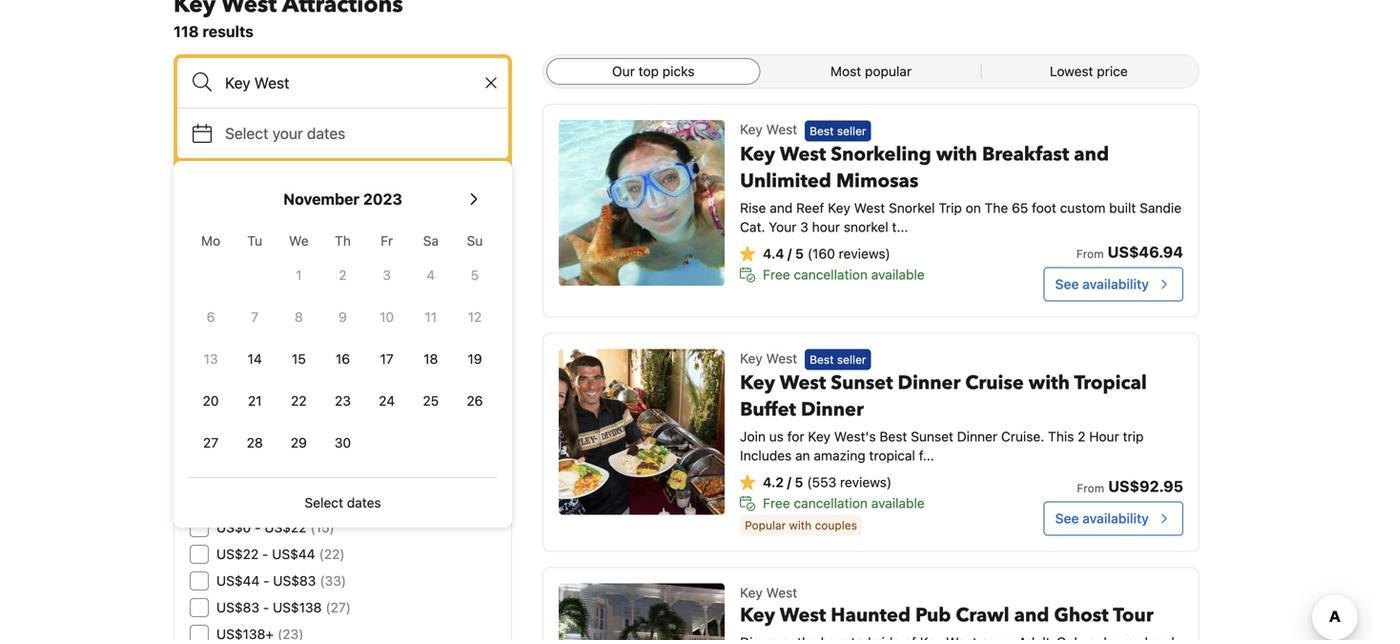 Task type: vqa. For each thing, say whether or not it's contained in the screenshot.


Task type: describe. For each thing, give the bounding box(es) containing it.
sandie
[[1140, 200, 1181, 216]]

grid containing mo
[[189, 222, 497, 462]]

this
[[1048, 429, 1074, 445]]

- for us$0
[[255, 520, 261, 536]]

0 horizontal spatial us$83
[[216, 600, 259, 616]]

snorkeling
[[831, 141, 931, 168]]

tu
[[247, 233, 262, 249]]

key west sunset dinner cruise with tropical buffet dinner image
[[559, 349, 725, 515]]

an
[[795, 448, 810, 464]]

25 November 2023 checkbox
[[409, 382, 453, 420]]

(33)
[[320, 574, 346, 589]]

28
[[247, 435, 263, 451]]

snorkel
[[844, 219, 888, 235]]

19 November 2023 checkbox
[[453, 340, 497, 379]]

free for dinner
[[763, 496, 790, 512]]

4
[[427, 267, 435, 283]]

3 inside 'option'
[[383, 267, 391, 283]]

- for us$44
[[263, 574, 269, 589]]

from us$46.94
[[1076, 243, 1183, 261]]

3 November 2023 checkbox
[[365, 256, 409, 295]]

(553
[[807, 475, 836, 491]]

museums,
[[216, 402, 280, 418]]

crawl
[[956, 603, 1009, 629]]

on
[[966, 200, 981, 216]]

culture
[[324, 402, 366, 418]]

2 inside "checkbox"
[[339, 267, 347, 283]]

(73)
[[254, 322, 280, 338]]

1 vertical spatial dates
[[347, 495, 381, 511]]

mimosas
[[836, 168, 919, 194]]

25
[[423, 393, 439, 409]]

key west snorkeling with breakfast and unlimited mimosas image
[[559, 120, 725, 286]]

popular
[[865, 63, 912, 79]]

4.4 / 5 (160 reviews)
[[763, 246, 890, 262]]

with inside key west snorkeling with breakfast and unlimited mimosas rise and reef key west snorkel trip on the 65 foot custom built sandie cat. your 3 hour snorkel t...
[[936, 141, 977, 168]]

tropical
[[1074, 371, 1147, 397]]

- for us$22
[[262, 547, 268, 563]]

1 November 2023 checkbox
[[277, 256, 321, 295]]

available for mimosas
[[871, 267, 925, 283]]

23 November 2023 checkbox
[[321, 382, 365, 420]]

/ for dinner
[[787, 475, 791, 491]]

hour
[[812, 219, 840, 235]]

november 2023
[[283, 190, 402, 208]]

t...
[[892, 219, 908, 235]]

our
[[612, 63, 635, 79]]

0 horizontal spatial sunset
[[831, 371, 893, 397]]

pub
[[915, 603, 951, 629]]

key west sunset dinner cruise with tropical buffet dinner join us for key west's best sunset dinner cruise. this 2 hour trip includes an amazing tropical f...
[[740, 371, 1147, 464]]

dinner up west's
[[801, 397, 864, 423]]

& for drinks
[[251, 429, 260, 444]]

28 November 2023 checkbox
[[233, 424, 277, 462]]

food & drinks (9)
[[216, 429, 324, 444]]

5 November 2023 checkbox
[[453, 256, 497, 295]]

(22)
[[319, 547, 345, 563]]

most
[[830, 63, 861, 79]]

65
[[1012, 200, 1028, 216]]

us$46.94
[[1108, 243, 1183, 261]]

see for key west snorkeling with breakfast and unlimited mimosas
[[1055, 276, 1079, 292]]

us$44 - us$83 (33)
[[216, 574, 346, 589]]

west's
[[834, 429, 876, 445]]

30
[[335, 435, 351, 451]]

from for key west sunset dinner cruise with tropical buffet dinner
[[1077, 482, 1104, 495]]

most popular
[[830, 63, 912, 79]]

us$0 - us$22 (15)
[[216, 520, 334, 536]]

ghost
[[1054, 603, 1109, 629]]

1 vertical spatial results
[[269, 246, 320, 264]]

select for select your dates
[[225, 124, 268, 143]]

26
[[467, 393, 483, 409]]

17
[[380, 351, 394, 367]]

our top picks
[[612, 63, 695, 79]]

14 November 2023 checkbox
[[233, 340, 277, 379]]

29
[[291, 435, 307, 451]]

rise
[[740, 200, 766, 216]]

1 vertical spatial us$44
[[216, 574, 260, 589]]

18
[[424, 351, 438, 367]]

key west haunted pub crawl and ghost tour image
[[559, 584, 725, 641]]

9
[[339, 309, 347, 325]]

16
[[336, 351, 350, 367]]

118
[[174, 22, 199, 41]]

tours (73)
[[216, 322, 280, 338]]

cruise
[[965, 371, 1024, 397]]

free for rise
[[763, 267, 790, 283]]

1 horizontal spatial sunset
[[911, 429, 953, 445]]

8 November 2023 checkbox
[[277, 298, 321, 337]]

reviews) for buffet
[[840, 475, 892, 491]]

19
[[468, 351, 482, 367]]

0 horizontal spatial dates
[[307, 124, 345, 143]]

us$0
[[216, 520, 251, 536]]

(160
[[807, 246, 835, 262]]

unlimited
[[740, 168, 831, 194]]

arts
[[283, 402, 307, 418]]

22 November 2023 checkbox
[[277, 382, 321, 420]]

tropical
[[869, 448, 915, 464]]

see availability for key west snorkeling with breakfast and unlimited mimosas
[[1055, 276, 1149, 292]]

key west key west haunted pub crawl and ghost tour
[[740, 586, 1153, 629]]

th
[[335, 233, 351, 249]]

foot
[[1032, 200, 1056, 216]]

10 November 2023 checkbox
[[365, 298, 409, 337]]

reef
[[796, 200, 824, 216]]

breakfast
[[982, 141, 1069, 168]]

custom
[[1060, 200, 1106, 216]]

13 November 2023 checkbox
[[189, 340, 233, 379]]

30 November 2023 checkbox
[[321, 424, 365, 462]]

29 November 2023 checkbox
[[277, 424, 321, 462]]

20 November 2023 checkbox
[[189, 382, 233, 420]]

us$22 - us$44 (22)
[[216, 547, 345, 563]]

21 November 2023 checkbox
[[233, 382, 277, 420]]

26 November 2023 checkbox
[[453, 382, 497, 420]]

and inside key west key west haunted pub crawl and ghost tour
[[1014, 603, 1049, 629]]

5 for key west snorkeling with breakfast and unlimited mimosas
[[795, 246, 804, 262]]

best inside "key west sunset dinner cruise with tropical buffet dinner join us for key west's best sunset dinner cruise. this 2 hour trip includes an amazing tropical f..."
[[880, 429, 907, 445]]

popular
[[745, 519, 786, 533]]

24
[[379, 393, 395, 409]]

museums, arts & culture (20)
[[216, 402, 396, 418]]

food
[[216, 429, 247, 444]]

your
[[769, 219, 797, 235]]

us$83 - us$138 (27)
[[216, 600, 351, 616]]

8
[[295, 309, 303, 325]]

(20)
[[370, 402, 396, 418]]

24 November 2023 checkbox
[[365, 382, 409, 420]]

availability for key west sunset dinner cruise with tropical buffet dinner
[[1082, 511, 1149, 527]]

cancellation for mimosas
[[794, 267, 868, 283]]

nature & outdoor (67)
[[216, 349, 353, 364]]



Task type: locate. For each thing, give the bounding box(es) containing it.
- for us$83
[[263, 600, 269, 616]]

0 horizontal spatial with
[[789, 519, 812, 533]]

2 vertical spatial with
[[789, 519, 812, 533]]

see down from us$92.95 at the bottom right of page
[[1055, 511, 1079, 527]]

2 horizontal spatial and
[[1074, 141, 1109, 168]]

cancellation for buffet
[[794, 496, 868, 512]]

grid
[[189, 222, 497, 462]]

1 vertical spatial 3
[[383, 267, 391, 283]]

filter your results
[[190, 246, 320, 264]]

best seller up west's
[[810, 353, 866, 367]]

us$22
[[264, 520, 307, 536], [216, 547, 259, 563]]

with up the "trip"
[[936, 141, 977, 168]]

drinks
[[264, 429, 302, 444]]

see availability for key west sunset dinner cruise with tropical buffet dinner
[[1055, 511, 1149, 527]]

price
[[1097, 63, 1128, 79]]

& down (73)
[[262, 349, 271, 364]]

reviews) down amazing in the right of the page
[[840, 475, 892, 491]]

trip
[[939, 200, 962, 216]]

& right food
[[251, 429, 260, 444]]

2 key west from the top
[[740, 351, 797, 366]]

/ for rise
[[788, 246, 792, 262]]

1 vertical spatial us$83
[[216, 600, 259, 616]]

dates down the '30 november 2023' option
[[347, 495, 381, 511]]

1 vertical spatial free
[[763, 496, 790, 512]]

key west for key west snorkeling with breakfast and unlimited mimosas
[[740, 122, 797, 137]]

5 for key west sunset dinner cruise with tropical buffet dinner
[[795, 475, 803, 491]]

1 seller from the top
[[837, 124, 866, 138]]

2 best seller from the top
[[810, 353, 866, 367]]

5 inside option
[[471, 267, 479, 283]]

(27)
[[326, 600, 351, 616]]

0 vertical spatial results
[[202, 22, 254, 41]]

1 vertical spatial and
[[770, 200, 793, 216]]

22
[[291, 393, 307, 409]]

join
[[740, 429, 766, 445]]

us$44 down us$22 - us$44 (22)
[[216, 574, 260, 589]]

with right cruise at the bottom
[[1029, 371, 1070, 397]]

2 vertical spatial and
[[1014, 603, 1049, 629]]

1 vertical spatial available
[[871, 496, 925, 512]]

sunset up f...
[[911, 429, 953, 445]]

23
[[335, 393, 351, 409]]

see availability down from us$92.95 at the bottom right of page
[[1055, 511, 1149, 527]]

us$22 up us$22 - us$44 (22)
[[264, 520, 307, 536]]

0 vertical spatial see
[[1055, 276, 1079, 292]]

0 vertical spatial from
[[1076, 247, 1104, 261]]

us$44 up us$44 - us$83 (33)
[[272, 547, 315, 563]]

2 vertical spatial best
[[880, 429, 907, 445]]

see for key west sunset dinner cruise with tropical buffet dinner
[[1055, 511, 1079, 527]]

f...
[[919, 448, 934, 464]]

1 vertical spatial /
[[787, 475, 791, 491]]

0 vertical spatial 5
[[795, 246, 804, 262]]

11 November 2023 checkbox
[[409, 298, 453, 337]]

0 vertical spatial us$22
[[264, 520, 307, 536]]

0 horizontal spatial 3
[[383, 267, 391, 283]]

best for snorkeling
[[810, 124, 834, 138]]

we
[[289, 233, 309, 249]]

0 vertical spatial 2
[[339, 267, 347, 283]]

0 vertical spatial available
[[871, 267, 925, 283]]

1 availability from the top
[[1082, 276, 1149, 292]]

couples
[[815, 519, 857, 533]]

1 horizontal spatial us$22
[[264, 520, 307, 536]]

2023
[[363, 190, 402, 208]]

0 vertical spatial availability
[[1082, 276, 1149, 292]]

and up your
[[770, 200, 793, 216]]

0 vertical spatial key west
[[740, 122, 797, 137]]

free cancellation available up couples
[[763, 496, 925, 512]]

cancellation down 4.4 / 5 (160 reviews)
[[794, 267, 868, 283]]

- down us$22 - us$44 (22)
[[263, 574, 269, 589]]

available for buffet
[[871, 496, 925, 512]]

best for sunset
[[810, 353, 834, 367]]

27
[[203, 435, 218, 451]]

2 availability from the top
[[1082, 511, 1149, 527]]

free cancellation available for buffet
[[763, 496, 925, 512]]

dinner
[[898, 371, 961, 397], [801, 397, 864, 423], [957, 429, 997, 445]]

0 horizontal spatial us$44
[[216, 574, 260, 589]]

10
[[380, 309, 394, 325]]

your up november
[[272, 124, 303, 143]]

1 vertical spatial from
[[1077, 482, 1104, 495]]

best
[[810, 124, 834, 138], [810, 353, 834, 367], [880, 429, 907, 445]]

/ right 4.2
[[787, 475, 791, 491]]

1 free cancellation available from the top
[[763, 267, 925, 283]]

& right the 22
[[311, 402, 320, 418]]

dinner left cruise at the bottom
[[898, 371, 961, 397]]

best seller for snorkeling
[[810, 124, 866, 138]]

key west
[[740, 122, 797, 137], [740, 351, 797, 366]]

2 free from the top
[[763, 496, 790, 512]]

0 vertical spatial us$44
[[272, 547, 315, 563]]

1 horizontal spatial &
[[262, 349, 271, 364]]

see availability
[[1055, 276, 1149, 292], [1055, 511, 1149, 527]]

15 November 2023 checkbox
[[277, 340, 321, 379]]

availability down from us$92.95 at the bottom right of page
[[1082, 511, 1149, 527]]

popular with couples
[[745, 519, 857, 533]]

0 vertical spatial cancellation
[[794, 267, 868, 283]]

7
[[251, 309, 259, 325]]

15
[[292, 351, 306, 367]]

2 free cancellation available from the top
[[763, 496, 925, 512]]

0 horizontal spatial us$22
[[216, 547, 259, 563]]

nature
[[216, 349, 258, 364]]

and
[[1074, 141, 1109, 168], [770, 200, 793, 216], [1014, 603, 1049, 629]]

1 horizontal spatial dates
[[347, 495, 381, 511]]

- right us$0
[[255, 520, 261, 536]]

6 November 2023 checkbox
[[189, 298, 233, 337]]

5 down su at top left
[[471, 267, 479, 283]]

hour
[[1089, 429, 1119, 445]]

(9)
[[305, 429, 324, 444]]

see down the from us$46.94
[[1055, 276, 1079, 292]]

1 horizontal spatial results
[[269, 246, 320, 264]]

0 vertical spatial best seller
[[810, 124, 866, 138]]

1 free from the top
[[763, 267, 790, 283]]

category
[[190, 299, 248, 315]]

1 best seller from the top
[[810, 124, 866, 138]]

21
[[248, 393, 262, 409]]

2 cancellation from the top
[[794, 496, 868, 512]]

3 inside key west snorkeling with breakfast and unlimited mimosas rise and reef key west snorkel trip on the 65 foot custom built sandie cat. your 3 hour snorkel t...
[[800, 219, 808, 235]]

0 vertical spatial select
[[225, 124, 268, 143]]

1 vertical spatial reviews)
[[840, 475, 892, 491]]

0 horizontal spatial and
[[770, 200, 793, 216]]

1 horizontal spatial us$83
[[273, 574, 316, 589]]

2 inside "key west sunset dinner cruise with tropical buffet dinner join us for key west's best sunset dinner cruise. this 2 hour trip includes an amazing tropical f..."
[[1078, 429, 1086, 445]]

sunset up west's
[[831, 371, 893, 397]]

reviews) down 'snorkel'
[[839, 246, 890, 262]]

7 November 2023 checkbox
[[233, 298, 277, 337]]

1 vertical spatial best
[[810, 353, 834, 367]]

1 horizontal spatial and
[[1014, 603, 1049, 629]]

(67)
[[327, 349, 353, 364]]

from for key west snorkeling with breakfast and unlimited mimosas
[[1076, 247, 1104, 261]]

- down us$44 - us$83 (33)
[[263, 600, 269, 616]]

1 vertical spatial &
[[311, 402, 320, 418]]

-
[[255, 520, 261, 536], [262, 547, 268, 563], [263, 574, 269, 589], [263, 600, 269, 616]]

mo
[[201, 233, 220, 249]]

0 vertical spatial dates
[[307, 124, 345, 143]]

1 vertical spatial key west
[[740, 351, 797, 366]]

1 see from the top
[[1055, 276, 1079, 292]]

cat.
[[740, 219, 765, 235]]

1 vertical spatial cancellation
[[794, 496, 868, 512]]

0 vertical spatial /
[[788, 246, 792, 262]]

from down hour
[[1077, 482, 1104, 495]]

search
[[318, 176, 368, 194]]

seller for snorkeling
[[837, 124, 866, 138]]

from down 'custom'
[[1076, 247, 1104, 261]]

2 right this
[[1078, 429, 1086, 445]]

0 vertical spatial your
[[272, 124, 303, 143]]

select for select dates
[[305, 495, 343, 511]]

2 horizontal spatial &
[[311, 402, 320, 418]]

see availability down the from us$46.94
[[1055, 276, 1149, 292]]

us$22 down us$0
[[216, 547, 259, 563]]

available down tropical
[[871, 496, 925, 512]]

27 November 2023 checkbox
[[189, 424, 233, 462]]

free cancellation available down 4.4 / 5 (160 reviews)
[[763, 267, 925, 283]]

0 horizontal spatial select
[[225, 124, 268, 143]]

13
[[204, 351, 218, 367]]

2 / from the top
[[787, 475, 791, 491]]

0 vertical spatial reviews)
[[839, 246, 890, 262]]

from inside the from us$46.94
[[1076, 247, 1104, 261]]

12
[[468, 309, 482, 325]]

1 horizontal spatial 2
[[1078, 429, 1086, 445]]

4 November 2023 checkbox
[[409, 256, 453, 295]]

1 horizontal spatial your
[[272, 124, 303, 143]]

1 vertical spatial seller
[[837, 353, 866, 367]]

lowest price
[[1050, 63, 1128, 79]]

16 November 2023 checkbox
[[321, 340, 365, 379]]

with inside "key west sunset dinner cruise with tropical buffet dinner join us for key west's best sunset dinner cruise. this 2 hour trip includes an amazing tropical f..."
[[1029, 371, 1070, 397]]

2 seller from the top
[[837, 353, 866, 367]]

(15)
[[310, 520, 334, 536]]

available down t...
[[871, 267, 925, 283]]

0 vertical spatial see availability
[[1055, 276, 1149, 292]]

2 November 2023 checkbox
[[321, 256, 365, 295]]

best seller
[[810, 124, 866, 138], [810, 353, 866, 367]]

Where are you going? search field
[[177, 58, 508, 108]]

1 vertical spatial see availability
[[1055, 511, 1149, 527]]

0 horizontal spatial &
[[251, 429, 260, 444]]

from us$92.95
[[1077, 478, 1183, 496]]

1 vertical spatial your
[[232, 246, 265, 264]]

1 horizontal spatial select
[[305, 495, 343, 511]]

reviews) for mimosas
[[839, 246, 890, 262]]

- down us$0 - us$22 (15)
[[262, 547, 268, 563]]

12 November 2023 checkbox
[[453, 298, 497, 337]]

2 vertical spatial 5
[[795, 475, 803, 491]]

1 horizontal spatial us$44
[[272, 547, 315, 563]]

results
[[202, 22, 254, 41], [269, 246, 320, 264]]

us$83 down us$44 - us$83 (33)
[[216, 600, 259, 616]]

1 vertical spatial 5
[[471, 267, 479, 283]]

1 vertical spatial us$22
[[216, 547, 259, 563]]

& for outdoor
[[262, 349, 271, 364]]

and up 'custom'
[[1074, 141, 1109, 168]]

your for select
[[272, 124, 303, 143]]

reviews)
[[839, 246, 890, 262], [840, 475, 892, 491]]

key west up buffet
[[740, 351, 797, 366]]

your for filter
[[232, 246, 265, 264]]

dates down 'where are you going?' search field
[[307, 124, 345, 143]]

1 key west from the top
[[740, 122, 797, 137]]

1 vertical spatial availability
[[1082, 511, 1149, 527]]

3 down reef
[[800, 219, 808, 235]]

2 see availability from the top
[[1055, 511, 1149, 527]]

0 horizontal spatial 2
[[339, 267, 347, 283]]

0 vertical spatial free cancellation available
[[763, 267, 925, 283]]

1 vertical spatial sunset
[[911, 429, 953, 445]]

/ right the 4.4
[[788, 246, 792, 262]]

key west up unlimited
[[740, 122, 797, 137]]

0 vertical spatial 3
[[800, 219, 808, 235]]

1 vertical spatial best seller
[[810, 353, 866, 367]]

us$83
[[273, 574, 316, 589], [216, 600, 259, 616]]

dinner left cruise.
[[957, 429, 997, 445]]

0 horizontal spatial results
[[202, 22, 254, 41]]

2 horizontal spatial with
[[1029, 371, 1070, 397]]

fr
[[381, 233, 393, 249]]

amazing
[[814, 448, 865, 464]]

0 vertical spatial sunset
[[831, 371, 893, 397]]

9 November 2023 checkbox
[[321, 298, 365, 337]]

seller for sunset
[[837, 353, 866, 367]]

us
[[769, 429, 784, 445]]

2 vertical spatial &
[[251, 429, 260, 444]]

sa
[[423, 233, 439, 249]]

results up 1
[[269, 246, 320, 264]]

seller
[[837, 124, 866, 138], [837, 353, 866, 367]]

key west for key west sunset dinner cruise with tropical buffet dinner
[[740, 351, 797, 366]]

4.2 / 5 (553 reviews)
[[763, 475, 892, 491]]

5 left (553
[[795, 475, 803, 491]]

1 cancellation from the top
[[794, 267, 868, 283]]

key
[[740, 122, 763, 137], [740, 141, 775, 168], [828, 200, 850, 216], [740, 351, 763, 366], [740, 371, 775, 397], [808, 429, 831, 445], [740, 586, 763, 601], [740, 603, 775, 629]]

6
[[207, 309, 215, 325]]

key west snorkeling with breakfast and unlimited mimosas rise and reef key west snorkel trip on the 65 foot custom built sandie cat. your 3 hour snorkel t...
[[740, 141, 1181, 235]]

5
[[795, 246, 804, 262], [471, 267, 479, 283], [795, 475, 803, 491]]

17 November 2023 checkbox
[[365, 340, 409, 379]]

1 horizontal spatial 3
[[800, 219, 808, 235]]

tour
[[1113, 603, 1153, 629]]

availability down the from us$46.94
[[1082, 276, 1149, 292]]

your
[[272, 124, 303, 143], [232, 246, 265, 264]]

1 vertical spatial see
[[1055, 511, 1079, 527]]

14
[[248, 351, 262, 367]]

search button
[[177, 162, 508, 208]]

su
[[467, 233, 483, 249]]

cancellation down 4.2 / 5 (553 reviews)
[[794, 496, 868, 512]]

outdoor
[[275, 349, 323, 364]]

tours
[[216, 322, 251, 338]]

your right filter
[[232, 246, 265, 264]]

2 available from the top
[[871, 496, 925, 512]]

0 horizontal spatial your
[[232, 246, 265, 264]]

seller up 'snorkeling'
[[837, 124, 866, 138]]

1 vertical spatial 2
[[1078, 429, 1086, 445]]

built
[[1109, 200, 1136, 216]]

and right the crawl
[[1014, 603, 1049, 629]]

free down 4.2
[[763, 496, 790, 512]]

free cancellation available for mimosas
[[763, 267, 925, 283]]

1 vertical spatial free cancellation available
[[763, 496, 925, 512]]

for
[[787, 429, 804, 445]]

haunted
[[831, 603, 911, 629]]

filter
[[190, 246, 228, 264]]

0 vertical spatial &
[[262, 349, 271, 364]]

cancellation
[[794, 267, 868, 283], [794, 496, 868, 512]]

0 vertical spatial free
[[763, 267, 790, 283]]

&
[[262, 349, 271, 364], [311, 402, 320, 418], [251, 429, 260, 444]]

best seller for sunset
[[810, 353, 866, 367]]

3 down fr
[[383, 267, 391, 283]]

see
[[1055, 276, 1079, 292], [1055, 511, 1079, 527]]

free down the 4.4
[[763, 267, 790, 283]]

2 down th at the left top of the page
[[339, 267, 347, 283]]

0 vertical spatial us$83
[[273, 574, 316, 589]]

dates
[[307, 124, 345, 143], [347, 495, 381, 511]]

november
[[283, 190, 360, 208]]

1 see availability from the top
[[1055, 276, 1149, 292]]

1 / from the top
[[788, 246, 792, 262]]

1 horizontal spatial with
[[936, 141, 977, 168]]

us$83 up us$138
[[273, 574, 316, 589]]

18 November 2023 checkbox
[[409, 340, 453, 379]]

availability for key west snorkeling with breakfast and unlimited mimosas
[[1082, 276, 1149, 292]]

0 vertical spatial seller
[[837, 124, 866, 138]]

5 left (160
[[795, 246, 804, 262]]

best seller up 'snorkeling'
[[810, 124, 866, 138]]

0 vertical spatial and
[[1074, 141, 1109, 168]]

2 see from the top
[[1055, 511, 1079, 527]]

1 vertical spatial with
[[1029, 371, 1070, 397]]

1 vertical spatial select
[[305, 495, 343, 511]]

1 available from the top
[[871, 267, 925, 283]]

trip
[[1123, 429, 1144, 445]]

us$138
[[273, 600, 322, 616]]

0 vertical spatial with
[[936, 141, 977, 168]]

sunset
[[831, 371, 893, 397], [911, 429, 953, 445]]

from inside from us$92.95
[[1077, 482, 1104, 495]]

with right popular
[[789, 519, 812, 533]]

118 results
[[174, 22, 254, 41]]

select dates
[[305, 495, 381, 511]]

0 vertical spatial best
[[810, 124, 834, 138]]

seller up west's
[[837, 353, 866, 367]]

west inside "key west sunset dinner cruise with tropical buffet dinner join us for key west's best sunset dinner cruise. this 2 hour trip includes an amazing tropical f..."
[[780, 371, 826, 397]]

us$44
[[272, 547, 315, 563], [216, 574, 260, 589]]

results right 118
[[202, 22, 254, 41]]



